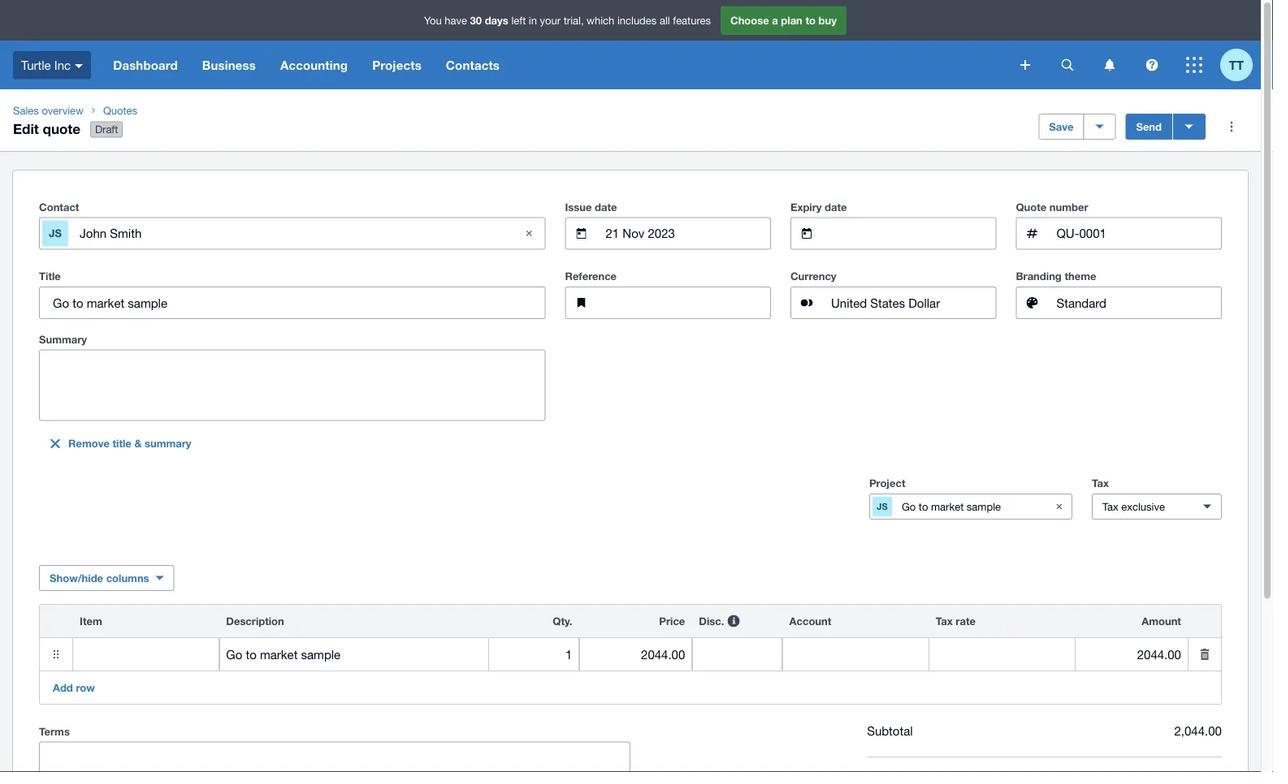 Task type: locate. For each thing, give the bounding box(es) containing it.
columns
[[106, 572, 149, 585]]

date for expiry date
[[825, 201, 847, 213]]

dashboard link
[[101, 41, 190, 89]]

tax for tax rate
[[936, 615, 953, 628]]

quote
[[1016, 201, 1047, 213]]

row
[[76, 682, 95, 694]]

tax exclusive
[[1103, 501, 1165, 513]]

0 vertical spatial tax
[[1092, 477, 1109, 490]]

issue
[[565, 201, 592, 213]]

js down project
[[877, 502, 888, 512]]

tax left exclusive
[[1103, 501, 1119, 513]]

banner
[[0, 0, 1261, 89]]

business button
[[190, 41, 268, 89]]

expiry date
[[791, 201, 847, 213]]

1 vertical spatial js
[[877, 502, 888, 512]]

js down contact
[[49, 227, 62, 240]]

add row
[[53, 682, 95, 694]]

Account field
[[783, 639, 929, 671]]

drag handle image
[[40, 639, 72, 671]]

currency
[[791, 270, 837, 283]]

contact
[[39, 201, 79, 213]]

Issue date field
[[604, 218, 770, 249]]

you
[[424, 14, 442, 27]]

sales
[[13, 104, 39, 117]]

exclusive
[[1122, 501, 1165, 513]]

expiry
[[791, 201, 822, 213]]

turtle
[[21, 58, 51, 72]]

item
[[80, 615, 102, 628]]

2 vertical spatial tax
[[936, 615, 953, 628]]

tax up tax exclusive
[[1092, 477, 1109, 490]]

overflow menu image
[[1216, 111, 1248, 143]]

0 horizontal spatial date
[[595, 201, 617, 213]]

quotes
[[103, 104, 137, 117]]

features
[[673, 14, 711, 27]]

js
[[49, 227, 62, 240], [877, 502, 888, 512]]

issue date
[[565, 201, 617, 213]]

Disc. field
[[693, 639, 782, 671]]

Project field
[[900, 493, 1042, 521]]

date right expiry
[[825, 201, 847, 213]]

tax for tax
[[1092, 477, 1109, 490]]

2 date from the left
[[825, 201, 847, 213]]

1 horizontal spatial date
[[825, 201, 847, 213]]

Quote number text field
[[1055, 218, 1221, 249]]

Description text field
[[220, 639, 489, 671]]

tax inside line items 'element'
[[936, 615, 953, 628]]

disc.
[[699, 615, 724, 628]]

line items element
[[39, 605, 1222, 705]]

edit
[[13, 120, 39, 137]]

1 vertical spatial tax
[[1103, 501, 1119, 513]]

0 vertical spatial js
[[49, 227, 62, 240]]

edit quote
[[13, 120, 81, 137]]

date for issue date
[[595, 201, 617, 213]]

Item field
[[73, 639, 219, 671]]

1 date from the left
[[595, 201, 617, 213]]

number
[[1050, 201, 1089, 213]]

svg image
[[1186, 57, 1203, 73], [1062, 59, 1074, 71], [1105, 59, 1115, 71], [1146, 59, 1158, 71], [75, 64, 83, 68]]

svg image
[[1021, 60, 1030, 70]]

tax exclusive button
[[1092, 494, 1222, 520]]

remove row image
[[1189, 639, 1221, 671]]

date
[[595, 201, 617, 213], [825, 201, 847, 213]]

date right issue
[[595, 201, 617, 213]]

business
[[202, 58, 256, 72]]

Summary text field
[[40, 351, 545, 421]]

title
[[39, 270, 61, 283]]

turtle inc button
[[0, 41, 101, 89]]

accounting
[[280, 58, 348, 72]]

which
[[587, 14, 615, 27]]

projects
[[372, 58, 422, 72]]

Amount field
[[1076, 639, 1188, 671]]

Title field
[[40, 288, 545, 319]]

inc
[[54, 58, 71, 72]]

1 horizontal spatial js
[[877, 502, 888, 512]]

turtle inc
[[21, 58, 71, 72]]

tax inside popup button
[[1103, 501, 1119, 513]]

navigation
[[101, 41, 1009, 89]]

plan
[[781, 14, 803, 27]]

Currency field
[[830, 288, 996, 319]]

Contact field
[[78, 218, 507, 249]]

Price field
[[580, 639, 692, 671]]

0 horizontal spatial js
[[49, 227, 62, 240]]

have
[[445, 14, 467, 27]]

tax for tax exclusive
[[1103, 501, 1119, 513]]

tax left rate
[[936, 615, 953, 628]]

to
[[806, 14, 816, 27]]

sales overview
[[13, 104, 84, 117]]

tax
[[1092, 477, 1109, 490], [1103, 501, 1119, 513], [936, 615, 953, 628]]

price
[[659, 615, 685, 628]]

tax rate
[[936, 615, 976, 628]]

choose a plan to buy
[[731, 14, 837, 27]]

remove
[[68, 438, 110, 450]]

send button
[[1126, 114, 1173, 140]]

terms
[[39, 726, 70, 738]]

navigation containing dashboard
[[101, 41, 1009, 89]]

projects button
[[360, 41, 434, 89]]

30
[[470, 14, 482, 27]]



Task type: describe. For each thing, give the bounding box(es) containing it.
remove title & summary
[[68, 438, 191, 450]]

qty.
[[553, 615, 572, 628]]

you have 30 days left in your trial, which includes all features
[[424, 14, 711, 27]]

quote number
[[1016, 201, 1089, 213]]

branding theme
[[1016, 270, 1097, 283]]

show/hide columns
[[50, 572, 149, 585]]

amount
[[1142, 615, 1181, 628]]

account
[[790, 615, 832, 628]]

add
[[53, 682, 73, 694]]

remove title & summary button
[[39, 431, 201, 457]]

contacts button
[[434, 41, 512, 89]]

Qty. field
[[489, 639, 579, 671]]

in
[[529, 14, 537, 27]]

js for contact
[[49, 227, 62, 240]]

days
[[485, 14, 509, 27]]

description
[[226, 615, 284, 628]]

navigation inside banner
[[101, 41, 1009, 89]]

2,044.00
[[1175, 724, 1222, 738]]

includes
[[618, 14, 657, 27]]

clear image
[[1043, 491, 1076, 523]]

tt button
[[1221, 41, 1261, 89]]

your
[[540, 14, 561, 27]]

left
[[511, 14, 526, 27]]

draft
[[95, 123, 118, 136]]

subtotal
[[867, 724, 913, 738]]

choose
[[731, 14, 769, 27]]

show/hide
[[50, 572, 103, 585]]

svg image inside turtle inc popup button
[[75, 64, 83, 68]]

summary
[[145, 438, 191, 450]]

reference
[[565, 270, 617, 283]]

buy
[[819, 14, 837, 27]]

all
[[660, 14, 670, 27]]

show/hide columns button
[[39, 566, 174, 592]]

theme
[[1065, 270, 1097, 283]]

add row button
[[43, 675, 105, 701]]

a
[[772, 14, 778, 27]]

trial,
[[564, 14, 584, 27]]

overview
[[42, 104, 84, 117]]

&
[[134, 438, 142, 450]]

save
[[1049, 120, 1074, 133]]

contacts
[[446, 58, 500, 72]]

dashboard
[[113, 58, 178, 72]]

Branding theme field
[[1055, 288, 1221, 319]]

Tax rate field
[[929, 639, 1075, 671]]

js for project
[[877, 502, 888, 512]]

branding
[[1016, 270, 1062, 283]]

send
[[1136, 120, 1162, 133]]

banner containing dashboard
[[0, 0, 1261, 89]]

quote
[[43, 120, 81, 137]]

accounting button
[[268, 41, 360, 89]]

save button
[[1039, 114, 1084, 140]]

title
[[113, 438, 131, 450]]

quotes link
[[97, 102, 144, 119]]

project
[[869, 477, 906, 490]]

Expiry date field
[[830, 218, 996, 249]]

summary
[[39, 333, 87, 346]]

sales overview link
[[7, 102, 90, 119]]

Reference text field
[[604, 288, 770, 319]]

rate
[[956, 615, 976, 628]]

tt
[[1229, 58, 1244, 72]]



Task type: vqa. For each thing, say whether or not it's contained in the screenshot.
Due date
no



